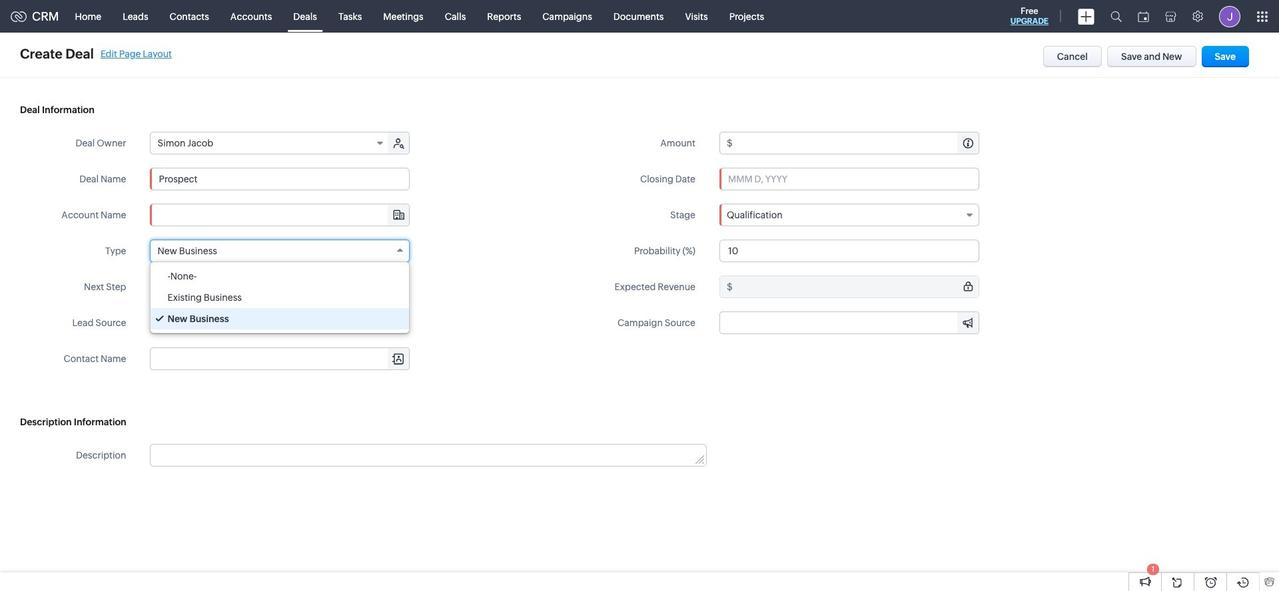 Task type: describe. For each thing, give the bounding box(es) containing it.
MMM D, YYYY text field
[[720, 168, 980, 191]]

2 option from the top
[[151, 287, 410, 309]]

create menu element
[[1071, 0, 1103, 32]]

profile element
[[1212, 0, 1249, 32]]



Task type: locate. For each thing, give the bounding box(es) containing it.
None text field
[[735, 133, 979, 154], [720, 240, 980, 263], [151, 445, 706, 467], [735, 133, 979, 154], [720, 240, 980, 263], [151, 445, 706, 467]]

1 option from the top
[[151, 266, 410, 287]]

create menu image
[[1079, 8, 1095, 24]]

logo image
[[11, 11, 27, 22]]

None field
[[151, 133, 390, 154], [720, 204, 980, 227], [151, 205, 410, 226], [150, 240, 410, 263], [150, 312, 410, 335], [721, 313, 979, 334], [151, 349, 410, 370], [151, 133, 390, 154], [720, 204, 980, 227], [151, 205, 410, 226], [150, 240, 410, 263], [150, 312, 410, 335], [721, 313, 979, 334], [151, 349, 410, 370]]

3 option from the top
[[151, 309, 410, 330]]

search element
[[1103, 0, 1131, 33]]

calendar image
[[1139, 11, 1150, 22]]

option
[[151, 266, 410, 287], [151, 287, 410, 309], [151, 309, 410, 330]]

None text field
[[150, 168, 410, 191], [151, 205, 410, 226], [150, 276, 410, 299], [735, 277, 979, 298], [151, 349, 410, 370], [150, 168, 410, 191], [151, 205, 410, 226], [150, 276, 410, 299], [735, 277, 979, 298], [151, 349, 410, 370]]

search image
[[1111, 11, 1123, 22]]

list box
[[151, 263, 410, 333]]

profile image
[[1220, 6, 1241, 27]]



